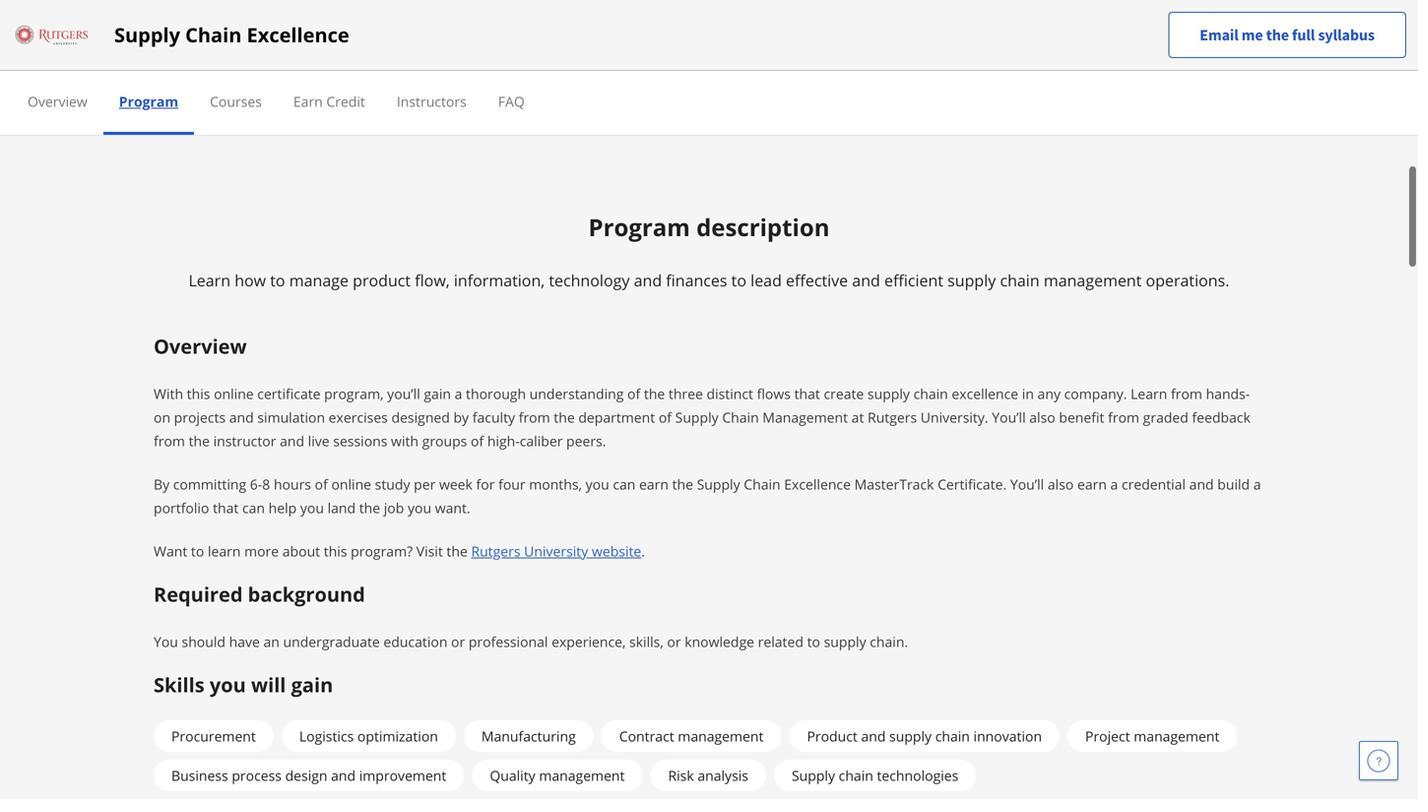 Task type: describe. For each thing, give the bounding box(es) containing it.
professional
[[469, 633, 548, 651]]

1 horizontal spatial can
[[613, 475, 636, 494]]

the down with this online certificate program, you'll gain a thorough understanding of the three distinct flows that create supply chain excellence in any company. learn from hands- on projects and simulation exercises designed by faculty from the department of supply chain management at rutgers university. you'll also benefit from graded feedback from the instructor and live sessions with groups of high-caliber peers.
[[672, 475, 693, 494]]

1 horizontal spatial a
[[1110, 475, 1118, 494]]

program for program description
[[588, 211, 690, 243]]

website
[[592, 542, 641, 561]]

feedback
[[1192, 408, 1251, 427]]

quality management
[[490, 766, 625, 785]]

supply chain technologies
[[792, 766, 959, 785]]

innovation
[[974, 727, 1042, 746]]

also inside by committing 6-8 hours of online study per week for four months, you can earn the supply chain excellence mastertrack certificate. you'll also earn a credential and build a portfolio that can help you land the job you want.
[[1048, 475, 1074, 494]]

supply down product
[[792, 766, 835, 785]]

business process design and improvement
[[171, 766, 446, 785]]

three
[[669, 384, 703, 403]]

earn credit
[[293, 92, 365, 111]]

0 vertical spatial chain
[[185, 21, 242, 48]]

6-
[[250, 475, 262, 494]]

supply inside with this online certificate program, you'll gain a thorough understanding of the three distinct flows that create supply chain excellence in any company. learn from hands- on projects and simulation exercises designed by faculty from the department of supply chain management at rutgers university. you'll also benefit from graded feedback from the instructor and live sessions with groups of high-caliber peers.
[[868, 384, 910, 403]]

and up supply chain technologies
[[861, 727, 886, 746]]

2 horizontal spatial a
[[1253, 475, 1261, 494]]

about
[[282, 542, 320, 561]]

email
[[1200, 25, 1239, 45]]

committing
[[173, 475, 246, 494]]

with
[[154, 384, 183, 403]]

how
[[235, 270, 266, 291]]

program description
[[588, 211, 830, 243]]

excellence
[[952, 384, 1018, 403]]

build
[[1218, 475, 1250, 494]]

.
[[641, 542, 645, 561]]

by
[[454, 408, 469, 427]]

chain inside with this online certificate program, you'll gain a thorough understanding of the three distinct flows that create supply chain excellence in any company. learn from hands- on projects and simulation exercises designed by faculty from the department of supply chain management at rutgers university. you'll also benefit from graded feedback from the instructor and live sessions with groups of high-caliber peers.
[[722, 408, 759, 427]]

and left efficient
[[852, 270, 880, 291]]

learn how to manage product flow, information, technology and finances to lead effective and efficient supply chain management operations.
[[189, 270, 1230, 291]]

any
[[1038, 384, 1061, 403]]

exercises
[[329, 408, 388, 427]]

chain.
[[870, 633, 908, 651]]

caliber
[[520, 432, 563, 450]]

finances
[[666, 270, 727, 291]]

faq link
[[498, 92, 525, 111]]

the left three on the left of the page
[[644, 384, 665, 403]]

high-
[[487, 432, 520, 450]]

supply inside with this online certificate program, you'll gain a thorough understanding of the three distinct flows that create supply chain excellence in any company. learn from hands- on projects and simulation exercises designed by faculty from the department of supply chain management at rutgers university. you'll also benefit from graded feedback from the instructor and live sessions with groups of high-caliber peers.
[[675, 408, 719, 427]]

operations.
[[1146, 270, 1230, 291]]

supply inside by committing 6-8 hours of online study per week for four months, you can earn the supply chain excellence mastertrack certificate. you'll also earn a credential and build a portfolio that can help you land the job you want.
[[697, 475, 740, 494]]

courses
[[210, 92, 262, 111]]

from down company.
[[1108, 408, 1140, 427]]

education
[[384, 633, 448, 651]]

email me the full syllabus button
[[1168, 12, 1406, 58]]

to left the lead
[[731, 270, 747, 291]]

product and supply chain innovation
[[807, 727, 1042, 746]]

help center image
[[1367, 749, 1391, 773]]

earn credit link
[[293, 92, 365, 111]]

week
[[439, 475, 473, 494]]

job
[[384, 499, 404, 517]]

to right related
[[807, 633, 820, 651]]

me
[[1242, 25, 1263, 45]]

want.
[[435, 499, 470, 517]]

overview link
[[28, 92, 87, 111]]

a inside with this online certificate program, you'll gain a thorough understanding of the three distinct flows that create supply chain excellence in any company. learn from hands- on projects and simulation exercises designed by faculty from the department of supply chain management at rutgers university. you'll also benefit from graded feedback from the instructor and live sessions with groups of high-caliber peers.
[[455, 384, 462, 403]]

for
[[476, 475, 495, 494]]

per
[[414, 475, 436, 494]]

optimization
[[357, 727, 438, 746]]

that inside by committing 6-8 hours of online study per week for four months, you can earn the supply chain excellence mastertrack certificate. you'll also earn a credential and build a portfolio that can help you land the job you want.
[[213, 499, 239, 517]]

0 horizontal spatial rutgers
[[471, 542, 521, 561]]

and right design
[[331, 766, 356, 785]]

undergraduate
[[283, 633, 380, 651]]

experience,
[[552, 633, 626, 651]]

supply right efficient
[[948, 270, 996, 291]]

want to learn more about this program? visit the rutgers university website .
[[154, 542, 645, 561]]

from up the graded
[[1171, 384, 1202, 403]]

in
[[1022, 384, 1034, 403]]

university
[[524, 542, 588, 561]]

instructors link
[[397, 92, 467, 111]]

chain inside by committing 6-8 hours of online study per week for four months, you can earn the supply chain excellence mastertrack certificate. you'll also earn a credential and build a portfolio that can help you land the job you want.
[[744, 475, 781, 494]]

flow,
[[415, 270, 450, 291]]

manufacturing
[[481, 727, 576, 746]]

certificate
[[257, 384, 321, 403]]

the down the understanding
[[554, 408, 575, 427]]

have
[[229, 633, 260, 651]]

of left high-
[[471, 432, 484, 450]]

groups
[[422, 432, 467, 450]]

sessions
[[333, 432, 387, 450]]

you'll inside by committing 6-8 hours of online study per week for four months, you can earn the supply chain excellence mastertrack certificate. you'll also earn a credential and build a portfolio that can help you land the job you want.
[[1010, 475, 1044, 494]]

to left learn
[[191, 542, 204, 561]]

you left land
[[300, 499, 324, 517]]

also inside with this online certificate program, you'll gain a thorough understanding of the three distinct flows that create supply chain excellence in any company. learn from hands- on projects and simulation exercises designed by faculty from the department of supply chain management at rutgers university. you'll also benefit from graded feedback from the instructor and live sessions with groups of high-caliber peers.
[[1029, 408, 1056, 427]]

and left finances at the top of page
[[634, 270, 662, 291]]

excellence inside by committing 6-8 hours of online study per week for four months, you can earn the supply chain excellence mastertrack certificate. you'll also earn a credential and build a portfolio that can help you land the job you want.
[[784, 475, 851, 494]]

background
[[248, 581, 365, 608]]

overview inside certificate menu "element"
[[28, 92, 87, 111]]

program,
[[324, 384, 384, 403]]

with this online certificate program, you'll gain a thorough understanding of the three distinct flows that create supply chain excellence in any company. learn from hands- on projects and simulation exercises designed by faculty from the department of supply chain management at rutgers university. you'll also benefit from graded feedback from the instructor and live sessions with groups of high-caliber peers.
[[154, 384, 1251, 450]]

learn
[[208, 542, 241, 561]]

certificate.
[[938, 475, 1007, 494]]

that inside with this online certificate program, you'll gain a thorough understanding of the three distinct flows that create supply chain excellence in any company. learn from hands- on projects and simulation exercises designed by faculty from the department of supply chain management at rutgers university. you'll also benefit from graded feedback from the instructor and live sessions with groups of high-caliber peers.
[[794, 384, 820, 403]]

faq
[[498, 92, 525, 111]]

and inside by committing 6-8 hours of online study per week for four months, you can earn the supply chain excellence mastertrack certificate. you'll also earn a credential and build a portfolio that can help you land the job you want.
[[1189, 475, 1214, 494]]



Task type: locate. For each thing, give the bounding box(es) containing it.
contract
[[619, 727, 674, 746]]

that up management at the right bottom of page
[[794, 384, 820, 403]]

description
[[696, 211, 830, 243]]

online inside with this online certificate program, you'll gain a thorough understanding of the three distinct flows that create supply chain excellence in any company. learn from hands- on projects and simulation exercises designed by faculty from the department of supply chain management at rutgers university. you'll also benefit from graded feedback from the instructor and live sessions with groups of high-caliber peers.
[[214, 384, 254, 403]]

1 vertical spatial that
[[213, 499, 239, 517]]

rutgers university website link
[[471, 542, 641, 561]]

0 horizontal spatial that
[[213, 499, 239, 517]]

understanding
[[530, 384, 624, 403]]

product
[[353, 270, 411, 291]]

department
[[578, 408, 655, 427]]

you down per
[[408, 499, 431, 517]]

1 vertical spatial overview
[[154, 333, 247, 360]]

rutgers campus image
[[733, 0, 1383, 71]]

1 vertical spatial rutgers
[[471, 542, 521, 561]]

1 vertical spatial you'll
[[1010, 475, 1044, 494]]

benefit
[[1059, 408, 1104, 427]]

0 horizontal spatial gain
[[291, 671, 333, 699]]

live
[[308, 432, 330, 450]]

management
[[763, 408, 848, 427]]

management down manufacturing
[[539, 766, 625, 785]]

the left job
[[359, 499, 380, 517]]

technology
[[549, 270, 630, 291]]

four
[[498, 475, 526, 494]]

excellence down management at the right bottom of page
[[784, 475, 851, 494]]

management for project management
[[1134, 727, 1220, 746]]

1 horizontal spatial gain
[[424, 384, 451, 403]]

gain right will
[[291, 671, 333, 699]]

the down the projects
[[189, 432, 210, 450]]

skills
[[154, 671, 205, 699]]

supply
[[114, 21, 180, 48], [675, 408, 719, 427], [697, 475, 740, 494], [792, 766, 835, 785]]

0 horizontal spatial online
[[214, 384, 254, 403]]

skills,
[[629, 633, 664, 651]]

a right the build
[[1253, 475, 1261, 494]]

gain inside with this online certificate program, you'll gain a thorough understanding of the three distinct flows that create supply chain excellence in any company. learn from hands- on projects and simulation exercises designed by faculty from the department of supply chain management at rutgers university. you'll also benefit from graded feedback from the instructor and live sessions with groups of high-caliber peers.
[[424, 384, 451, 403]]

1 vertical spatial chain
[[722, 408, 759, 427]]

excellence up earn
[[247, 21, 349, 48]]

to right 'how' on the top of the page
[[270, 270, 285, 291]]

technologies
[[877, 766, 959, 785]]

to
[[270, 270, 285, 291], [731, 270, 747, 291], [191, 542, 204, 561], [807, 633, 820, 651]]

designed
[[391, 408, 450, 427]]

rutgers right at at bottom
[[868, 408, 917, 427]]

1 horizontal spatial rutgers
[[868, 408, 917, 427]]

earn left credential
[[1077, 475, 1107, 494]]

portfolio
[[154, 499, 209, 517]]

you
[[586, 475, 609, 494], [300, 499, 324, 517], [408, 499, 431, 517], [210, 671, 246, 699]]

supply left chain.
[[824, 633, 866, 651]]

0 vertical spatial this
[[187, 384, 210, 403]]

from up caliber
[[519, 408, 550, 427]]

0 vertical spatial learn
[[189, 270, 230, 291]]

overview down rutgers university image
[[28, 92, 87, 111]]

procurement
[[171, 727, 256, 746]]

1 vertical spatial also
[[1048, 475, 1074, 494]]

effective
[[786, 270, 848, 291]]

a left credential
[[1110, 475, 1118, 494]]

certificate menu element
[[12, 71, 1406, 135]]

quality
[[490, 766, 535, 785]]

supply up technologies
[[889, 727, 932, 746]]

1 vertical spatial learn
[[1131, 384, 1167, 403]]

manage
[[289, 270, 349, 291]]

management for quality management
[[539, 766, 625, 785]]

risk analysis
[[668, 766, 748, 785]]

1 vertical spatial online
[[331, 475, 371, 494]]

learn up the graded
[[1131, 384, 1167, 403]]

you'll down in
[[992, 408, 1026, 427]]

program?
[[351, 542, 413, 561]]

0 vertical spatial program
[[119, 92, 178, 111]]

you'll
[[992, 408, 1026, 427], [1010, 475, 1044, 494]]

lead
[[751, 270, 782, 291]]

0 horizontal spatial earn
[[639, 475, 669, 494]]

projects
[[174, 408, 226, 427]]

by committing 6-8 hours of online study per week for four months, you can earn the supply chain excellence mastertrack certificate. you'll also earn a credential and build a portfolio that can help you land the job you want.
[[154, 475, 1261, 517]]

or right skills,
[[667, 633, 681, 651]]

you'll
[[387, 384, 420, 403]]

program left the courses
[[119, 92, 178, 111]]

chain up courses link
[[185, 21, 242, 48]]

program up 'technology' at the left top of the page
[[588, 211, 690, 243]]

0 horizontal spatial this
[[187, 384, 210, 403]]

management for contract management
[[678, 727, 764, 746]]

information,
[[454, 270, 545, 291]]

of down three on the left of the page
[[659, 408, 672, 427]]

0 vertical spatial can
[[613, 475, 636, 494]]

required
[[154, 581, 243, 608]]

0 horizontal spatial or
[[451, 633, 465, 651]]

1 horizontal spatial earn
[[1077, 475, 1107, 494]]

1 vertical spatial this
[[324, 542, 347, 561]]

rutgers left university
[[471, 542, 521, 561]]

can
[[613, 475, 636, 494], [242, 499, 265, 517]]

business
[[171, 766, 228, 785]]

learn left 'how' on the top of the page
[[189, 270, 230, 291]]

management up the analysis
[[678, 727, 764, 746]]

supply right "create"
[[868, 384, 910, 403]]

1 horizontal spatial learn
[[1131, 384, 1167, 403]]

1 horizontal spatial excellence
[[784, 475, 851, 494]]

design
[[285, 766, 327, 785]]

with
[[391, 432, 419, 450]]

related
[[758, 633, 804, 651]]

learn inside with this online certificate program, you'll gain a thorough understanding of the three distinct flows that create supply chain excellence in any company. learn from hands- on projects and simulation exercises designed by faculty from the department of supply chain management at rutgers university. you'll also benefit from graded feedback from the instructor and live sessions with groups of high-caliber peers.
[[1131, 384, 1167, 403]]

0 vertical spatial also
[[1029, 408, 1056, 427]]

peers.
[[566, 432, 606, 450]]

online up land
[[331, 475, 371, 494]]

create
[[824, 384, 864, 403]]

overview up with
[[154, 333, 247, 360]]

logistics
[[299, 727, 354, 746]]

full
[[1292, 25, 1315, 45]]

the right me
[[1266, 25, 1289, 45]]

company.
[[1064, 384, 1127, 403]]

from
[[1171, 384, 1202, 403], [519, 408, 550, 427], [1108, 408, 1140, 427], [154, 432, 185, 450]]

2 earn from the left
[[1077, 475, 1107, 494]]

logistics optimization
[[299, 727, 438, 746]]

program
[[119, 92, 178, 111], [588, 211, 690, 243]]

online up the projects
[[214, 384, 254, 403]]

0 vertical spatial overview
[[28, 92, 87, 111]]

months,
[[529, 475, 582, 494]]

1 vertical spatial gain
[[291, 671, 333, 699]]

this right about
[[324, 542, 347, 561]]

1 horizontal spatial overview
[[154, 333, 247, 360]]

chain down distinct
[[722, 408, 759, 427]]

0 vertical spatial you'll
[[992, 408, 1026, 427]]

supply up program link
[[114, 21, 180, 48]]

0 horizontal spatial can
[[242, 499, 265, 517]]

you right the months,
[[586, 475, 609, 494]]

1 horizontal spatial program
[[588, 211, 690, 243]]

online inside by committing 6-8 hours of online study per week for four months, you can earn the supply chain excellence mastertrack certificate. you'll also earn a credential and build a portfolio that can help you land the job you want.
[[331, 475, 371, 494]]

required background
[[154, 581, 365, 608]]

this up the projects
[[187, 384, 210, 403]]

credit
[[326, 92, 365, 111]]

earn up .
[[639, 475, 669, 494]]

0 horizontal spatial a
[[455, 384, 462, 403]]

graded
[[1143, 408, 1189, 427]]

improvement
[[359, 766, 446, 785]]

credential
[[1122, 475, 1186, 494]]

this inside with this online certificate program, you'll gain a thorough understanding of the three distinct flows that create supply chain excellence in any company. learn from hands- on projects and simulation exercises designed by faculty from the department of supply chain management at rutgers university. you'll also benefit from graded feedback from the instructor and live sessions with groups of high-caliber peers.
[[187, 384, 210, 403]]

from down on
[[154, 432, 185, 450]]

skills you will gain
[[154, 671, 333, 699]]

2 vertical spatial chain
[[744, 475, 781, 494]]

thorough
[[466, 384, 526, 403]]

management right project on the bottom right
[[1134, 727, 1220, 746]]

0 horizontal spatial excellence
[[247, 21, 349, 48]]

that down committing
[[213, 499, 239, 517]]

the
[[1266, 25, 1289, 45], [644, 384, 665, 403], [554, 408, 575, 427], [189, 432, 210, 450], [672, 475, 693, 494], [359, 499, 380, 517], [447, 542, 468, 561]]

you'll inside with this online certificate program, you'll gain a thorough understanding of the three distinct flows that create supply chain excellence in any company. learn from hands- on projects and simulation exercises designed by faculty from the department of supply chain management at rutgers university. you'll also benefit from graded feedback from the instructor and live sessions with groups of high-caliber peers.
[[992, 408, 1026, 427]]

management left the operations.
[[1044, 270, 1142, 291]]

supply down with this online certificate program, you'll gain a thorough understanding of the three distinct flows that create supply chain excellence in any company. learn from hands- on projects and simulation exercises designed by faculty from the department of supply chain management at rutgers university. you'll also benefit from graded feedback from the instructor and live sessions with groups of high-caliber peers.
[[697, 475, 740, 494]]

program for program link
[[119, 92, 178, 111]]

1 horizontal spatial or
[[667, 633, 681, 651]]

1 horizontal spatial online
[[331, 475, 371, 494]]

land
[[328, 499, 356, 517]]

can down 6-
[[242, 499, 265, 517]]

also
[[1029, 408, 1056, 427], [1048, 475, 1074, 494]]

product
[[807, 727, 858, 746]]

syllabus
[[1318, 25, 1375, 45]]

and down simulation
[[280, 432, 304, 450]]

rutgers university image
[[12, 19, 91, 51]]

chain down management at the right bottom of page
[[744, 475, 781, 494]]

0 vertical spatial online
[[214, 384, 254, 403]]

0 horizontal spatial overview
[[28, 92, 87, 111]]

program inside certificate menu "element"
[[119, 92, 178, 111]]

project management
[[1085, 727, 1220, 746]]

0 vertical spatial that
[[794, 384, 820, 403]]

you left will
[[210, 671, 246, 699]]

of inside by committing 6-8 hours of online study per week for four months, you can earn the supply chain excellence mastertrack certificate. you'll also earn a credential and build a portfolio that can help you land the job you want.
[[315, 475, 328, 494]]

gain up designed
[[424, 384, 451, 403]]

0 vertical spatial rutgers
[[868, 408, 917, 427]]

also down any in the right of the page
[[1029, 408, 1056, 427]]

1 vertical spatial can
[[242, 499, 265, 517]]

this
[[187, 384, 210, 403], [324, 542, 347, 561]]

knowledge
[[685, 633, 754, 651]]

of up "department"
[[627, 384, 640, 403]]

the right visit
[[447, 542, 468, 561]]

and left the build
[[1189, 475, 1214, 494]]

you'll right certificate.
[[1010, 475, 1044, 494]]

you
[[154, 633, 178, 651]]

1 horizontal spatial that
[[794, 384, 820, 403]]

chain
[[185, 21, 242, 48], [722, 408, 759, 427], [744, 475, 781, 494]]

the inside button
[[1266, 25, 1289, 45]]

1 earn from the left
[[639, 475, 669, 494]]

supply chain excellence
[[114, 21, 349, 48]]

1 vertical spatial program
[[588, 211, 690, 243]]

supply down three on the left of the page
[[675, 408, 719, 427]]

can down "department"
[[613, 475, 636, 494]]

rutgers inside with this online certificate program, you'll gain a thorough understanding of the three distinct flows that create supply chain excellence in any company. learn from hands- on projects and simulation exercises designed by faculty from the department of supply chain management at rutgers university. you'll also benefit from graded feedback from the instructor and live sessions with groups of high-caliber peers.
[[868, 408, 917, 427]]

1 vertical spatial excellence
[[784, 475, 851, 494]]

2 or from the left
[[667, 633, 681, 651]]

faculty
[[472, 408, 515, 427]]

mastertrack
[[854, 475, 934, 494]]

and up instructor on the bottom of page
[[229, 408, 254, 427]]

1 horizontal spatial this
[[324, 542, 347, 561]]

0 horizontal spatial program
[[119, 92, 178, 111]]

risk
[[668, 766, 694, 785]]

0 vertical spatial gain
[[424, 384, 451, 403]]

chain inside with this online certificate program, you'll gain a thorough understanding of the three distinct flows that create supply chain excellence in any company. learn from hands- on projects and simulation exercises designed by faculty from the department of supply chain management at rutgers university. you'll also benefit from graded feedback from the instructor and live sessions with groups of high-caliber peers.
[[914, 384, 948, 403]]

hands-
[[1206, 384, 1250, 403]]

0 horizontal spatial learn
[[189, 270, 230, 291]]

or right "education"
[[451, 633, 465, 651]]

or
[[451, 633, 465, 651], [667, 633, 681, 651]]

1 or from the left
[[451, 633, 465, 651]]

0 vertical spatial excellence
[[247, 21, 349, 48]]

will
[[251, 671, 286, 699]]

of right hours
[[315, 475, 328, 494]]

also down benefit
[[1048, 475, 1074, 494]]

a up the "by"
[[455, 384, 462, 403]]



Task type: vqa. For each thing, say whether or not it's contained in the screenshot.
have
yes



